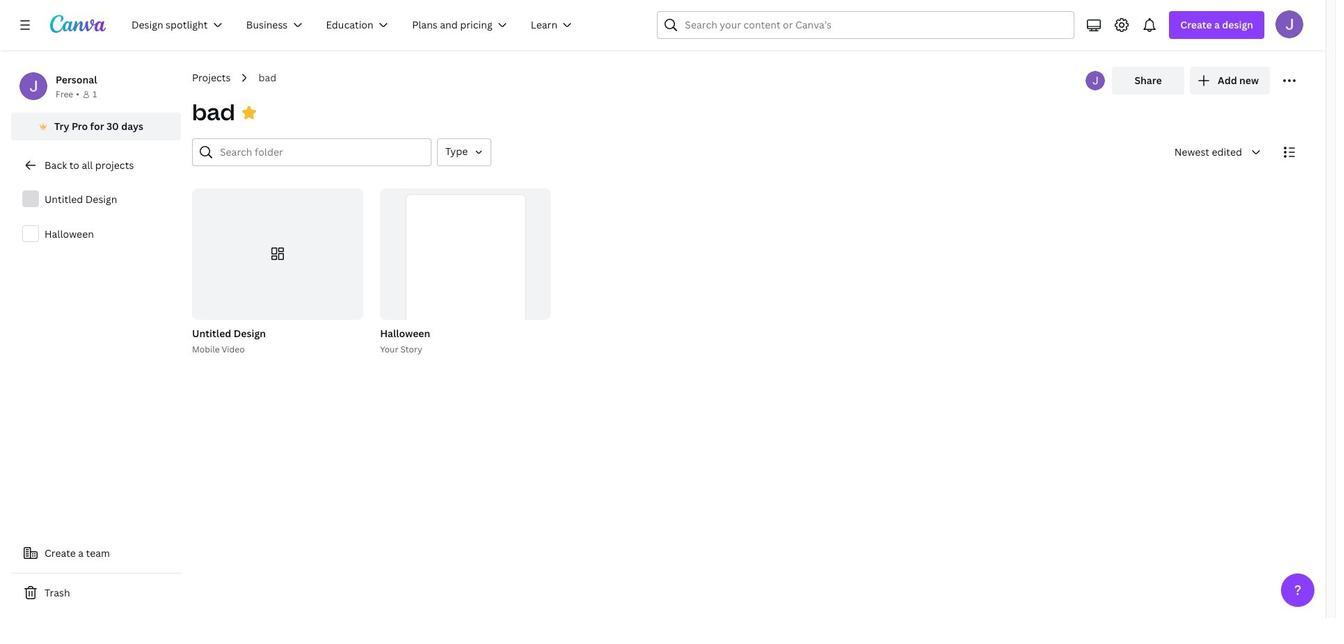 Task type: vqa. For each thing, say whether or not it's contained in the screenshot.
topmost 'alex_ugalek'
no



Task type: describe. For each thing, give the bounding box(es) containing it.
Search folder search field
[[220, 139, 422, 166]]

3 group from the left
[[377, 189, 551, 408]]

top level navigation element
[[122, 11, 587, 39]]

4 group from the left
[[380, 189, 551, 408]]



Task type: locate. For each thing, give the bounding box(es) containing it.
jacob simon image
[[1276, 10, 1304, 38]]

None search field
[[657, 11, 1075, 39]]

Search search field
[[685, 12, 1047, 38]]

2 group from the left
[[192, 189, 363, 320]]

group
[[189, 189, 363, 357], [192, 189, 363, 320], [377, 189, 551, 408], [380, 189, 551, 408]]

1 group from the left
[[189, 189, 363, 357]]

Type button
[[437, 138, 492, 166]]

Sort by button
[[1163, 138, 1270, 166]]

list
[[11, 185, 181, 249]]



